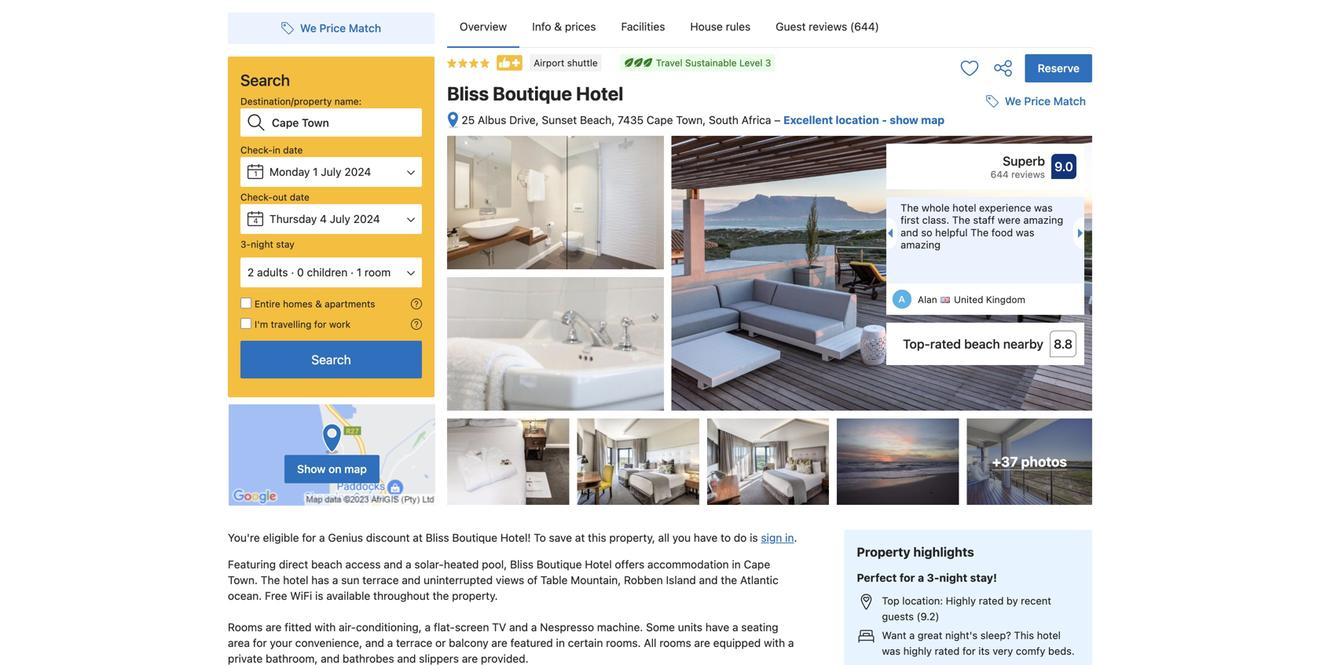 Task type: locate. For each thing, give the bounding box(es) containing it.
to
[[534, 532, 546, 545]]

conditioning,
[[356, 621, 422, 634]]

at
[[413, 532, 423, 545], [575, 532, 585, 545]]

were
[[998, 214, 1021, 226]]

1 check- from the top
[[240, 145, 273, 156]]

children
[[307, 266, 348, 279]]

boutique up heated
[[452, 532, 497, 545]]

rated down the night's
[[935, 645, 960, 657]]

0 horizontal spatial the
[[433, 590, 449, 603]]

25
[[462, 114, 475, 127]]

cape up atlantic
[[744, 558, 770, 571]]

hotel inside the whole hotel experience was first class. the staff were amazing and so helpful  the food was amazing
[[952, 202, 976, 214]]

featured
[[510, 637, 553, 650]]

1 horizontal spatial amazing
[[1023, 214, 1063, 226]]

with
[[315, 621, 336, 634], [764, 637, 785, 650]]

beach for nearby
[[964, 337, 1000, 352]]

a up highly at the bottom
[[909, 630, 915, 641]]

your
[[270, 637, 292, 650]]

price down the reserve button
[[1024, 95, 1051, 108]]

& right homes
[[315, 299, 322, 310]]

1 horizontal spatial is
[[750, 532, 758, 545]]

and down convenience,
[[321, 653, 340, 666]]

–
[[774, 114, 781, 127]]

& right info
[[554, 20, 562, 33]]

0 vertical spatial 2024
[[344, 165, 371, 178]]

we price match inside search section
[[300, 22, 381, 35]]

travel sustainable level 3
[[656, 57, 771, 68]]

match up name:
[[349, 22, 381, 35]]

boutique up drive,
[[493, 83, 572, 105]]

1 down check-in date
[[254, 170, 257, 178]]

july right thursday
[[330, 213, 350, 226]]

flat-
[[434, 621, 455, 634]]

1 vertical spatial bliss
[[426, 532, 449, 545]]

0 horizontal spatial is
[[315, 590, 323, 603]]

have up "equipped"
[[705, 621, 729, 634]]

1 left room
[[357, 266, 362, 279]]

1 vertical spatial july
[[330, 213, 350, 226]]

beach inside featuring direct beach access and a solar-heated pool, bliss boutique hotel offers accommodation in cape town. the hotel has a sun terrace and uninterrupted views of table mountain, robben island and the atlantic ocean. free wifi is available throughout the property. rooms are fitted with air-conditioning, a flat-screen tv and a nespresso machine. some units have a seating area for your convenience, and a terrace or balcony are featured in certain rooms. all rooms are equipped with a private bathroom, and bathrobes and slippers are prov
[[311, 558, 342, 571]]

0 vertical spatial terrace
[[362, 574, 399, 587]]

eligible
[[263, 532, 299, 545]]

1 vertical spatial have
[[705, 621, 729, 634]]

we up destination/property name:
[[300, 22, 316, 35]]

0 horizontal spatial we
[[300, 22, 316, 35]]

1 vertical spatial hotel
[[283, 574, 308, 587]]

0 vertical spatial we
[[300, 22, 316, 35]]

amazing down so
[[901, 239, 941, 251]]

0 horizontal spatial cape
[[647, 114, 673, 127]]

2 vertical spatial was
[[882, 645, 901, 657]]

rated down alan
[[930, 337, 961, 352]]

0 horizontal spatial with
[[315, 621, 336, 634]]

property highlights
[[857, 545, 974, 560]]

2 vertical spatial hotel
[[1037, 630, 1061, 641]]

previous image
[[883, 229, 893, 238]]

level
[[739, 57, 763, 68]]

sleep?
[[980, 630, 1011, 641]]

island
[[666, 574, 696, 587]]

in
[[273, 145, 280, 156], [785, 532, 794, 545], [732, 558, 741, 571], [556, 637, 565, 650]]

1 vertical spatial is
[[315, 590, 323, 603]]

price for we price match dropdown button inside search section
[[319, 22, 346, 35]]

slippers
[[419, 653, 459, 666]]

1 vertical spatial we price match button
[[980, 87, 1092, 116]]

all
[[658, 532, 669, 545]]

boutique inside featuring direct beach access and a solar-heated pool, bliss boutique hotel offers accommodation in cape town. the hotel has a sun terrace and uninterrupted views of table mountain, robben island and the atlantic ocean. free wifi is available throughout the property. rooms are fitted with air-conditioning, a flat-screen tv and a nespresso machine. some units have a seating area for your convenience, and a terrace or balcony are featured in certain rooms. all rooms are equipped with a private bathroom, and bathrobes and slippers are prov
[[537, 558, 582, 571]]

2 vertical spatial rated
[[935, 645, 960, 657]]

monday 1 july 2024
[[270, 165, 371, 178]]

for right eligible
[[302, 532, 316, 545]]

was
[[1034, 202, 1053, 214], [1016, 227, 1034, 238], [882, 645, 901, 657]]

1 horizontal spatial cape
[[744, 558, 770, 571]]

1 at from the left
[[413, 532, 423, 545]]

0 horizontal spatial price
[[319, 22, 346, 35]]

check- up monday
[[240, 145, 273, 156]]

room
[[365, 266, 391, 279]]

0 horizontal spatial beach
[[311, 558, 342, 571]]

price inside search section
[[319, 22, 346, 35]]

0 horizontal spatial at
[[413, 532, 423, 545]]

beach left nearby
[[964, 337, 1000, 352]]

for right area
[[253, 637, 267, 650]]

boutique up table
[[537, 558, 582, 571]]

have left to
[[694, 532, 718, 545]]

0 horizontal spatial search
[[240, 71, 290, 89]]

for
[[314, 319, 326, 330], [302, 532, 316, 545], [900, 572, 915, 585], [253, 637, 267, 650], [962, 645, 976, 657]]

date up monday
[[283, 145, 303, 156]]

the left atlantic
[[721, 574, 737, 587]]

· left the "0"
[[291, 266, 294, 279]]

0 vertical spatial amazing
[[1023, 214, 1063, 226]]

we'll show you stays where you can have the entire place to yourself image
[[411, 299, 422, 310]]

beach up has
[[311, 558, 342, 571]]

0 horizontal spatial 3-
[[240, 239, 251, 250]]

was down want
[[882, 645, 901, 657]]

0 horizontal spatial we price match button
[[275, 14, 387, 42]]

0 vertical spatial the
[[721, 574, 737, 587]]

rated left by
[[979, 595, 1004, 607]]

1 vertical spatial night
[[939, 572, 967, 585]]

and
[[901, 227, 918, 238], [384, 558, 403, 571], [402, 574, 421, 587], [699, 574, 718, 587], [509, 621, 528, 634], [365, 637, 384, 650], [321, 653, 340, 666], [397, 653, 416, 666]]

rated
[[930, 337, 961, 352], [979, 595, 1004, 607], [935, 645, 960, 657]]

on
[[328, 463, 341, 476]]

check- down monday
[[240, 192, 273, 203]]

and right tv
[[509, 621, 528, 634]]

for inside the want a great night's sleep? this hotel was highly rated for its very comfy beds.
[[962, 645, 976, 657]]

date for check-out date
[[290, 192, 309, 203]]

1 horizontal spatial ·
[[351, 266, 354, 279]]

whole
[[922, 202, 950, 214]]

hotel up beds.
[[1037, 630, 1061, 641]]

the
[[721, 574, 737, 587], [433, 590, 449, 603]]

for inside featuring direct beach access and a solar-heated pool, bliss boutique hotel offers accommodation in cape town. the hotel has a sun terrace and uninterrupted views of table mountain, robben island and the atlantic ocean. free wifi is available throughout the property. rooms are fitted with air-conditioning, a flat-screen tv and a nespresso machine. some units have a seating area for your convenience, and a terrace or balcony are featured in certain rooms. all rooms are equipped with a private bathroom, and bathrobes and slippers are prov
[[253, 637, 267, 650]]

destination/property
[[240, 96, 332, 107]]

reviews inside "superb 644 reviews"
[[1011, 169, 1045, 180]]

7435
[[618, 114, 644, 127]]

0 horizontal spatial map
[[344, 463, 367, 476]]

accommodation
[[647, 558, 729, 571]]

1 vertical spatial check-
[[240, 192, 273, 203]]

1 horizontal spatial we price match
[[1005, 95, 1086, 108]]

excellent location - show map button
[[783, 114, 945, 127]]

a up the featured
[[531, 621, 537, 634]]

a down conditioning,
[[387, 637, 393, 650]]

and down the accommodation
[[699, 574, 718, 587]]

0 horizontal spatial match
[[349, 22, 381, 35]]

you
[[672, 532, 691, 545]]

8.8
[[1054, 337, 1073, 352]]

hotel down direct
[[283, 574, 308, 587]]

2 horizontal spatial hotel
[[1037, 630, 1061, 641]]

1 vertical spatial we price match
[[1005, 95, 1086, 108]]

was inside the want a great night's sleep? this hotel was highly rated for its very comfy beds.
[[882, 645, 901, 657]]

0 vertical spatial rated
[[930, 337, 961, 352]]

we price match down the reserve button
[[1005, 95, 1086, 108]]

guest reviews (644)
[[776, 20, 879, 33]]

property,
[[609, 532, 655, 545]]

this
[[1014, 630, 1034, 641]]

1 vertical spatial match
[[1054, 95, 1086, 108]]

reviews left (644)
[[809, 20, 847, 33]]

reviews down superb on the top
[[1011, 169, 1045, 180]]

hotel!
[[500, 532, 531, 545]]

in up monday
[[273, 145, 280, 156]]

hotel up the mountain,
[[585, 558, 612, 571]]

3- up 2
[[240, 239, 251, 250]]

for left its
[[962, 645, 976, 657]]

terrace
[[362, 574, 399, 587], [396, 637, 432, 650]]

date right out
[[290, 192, 309, 203]]

facilities link
[[609, 6, 678, 47]]

terrace down access
[[362, 574, 399, 587]]

2 check- from the top
[[240, 192, 273, 203]]

1 vertical spatial we
[[1005, 95, 1021, 108]]

1 vertical spatial rated
[[979, 595, 1004, 607]]

reserve
[[1038, 62, 1080, 75]]

is down has
[[315, 590, 323, 603]]

0 horizontal spatial we price match
[[300, 22, 381, 35]]

0 horizontal spatial 1
[[254, 170, 257, 178]]

search down the work
[[311, 352, 351, 367]]

0 vertical spatial &
[[554, 20, 562, 33]]

we up superb on the top
[[1005, 95, 1021, 108]]

2 at from the left
[[575, 532, 585, 545]]

sign
[[761, 532, 782, 545]]

click to open map view image
[[447, 111, 459, 129]]

atlantic
[[740, 574, 778, 587]]

0 vertical spatial july
[[321, 165, 341, 178]]

date for check-in date
[[283, 145, 303, 156]]

and down first
[[901, 227, 918, 238]]

with up convenience,
[[315, 621, 336, 634]]

if you select this option, we'll show you popular business travel features like breakfast, wifi and free parking. image
[[411, 319, 422, 330], [411, 319, 422, 330]]

1 · from the left
[[291, 266, 294, 279]]

0 vertical spatial we price match
[[300, 22, 381, 35]]

+37
[[992, 454, 1018, 470]]

night up highly
[[939, 572, 967, 585]]

we price match for the right we price match dropdown button
[[1005, 95, 1086, 108]]

map right show
[[921, 114, 945, 127]]

0 vertical spatial with
[[315, 621, 336, 634]]

july for 1
[[321, 165, 341, 178]]

0 vertical spatial date
[[283, 145, 303, 156]]

convenience,
[[295, 637, 362, 650]]

3- inside search section
[[240, 239, 251, 250]]

0 vertical spatial check-
[[240, 145, 273, 156]]

1 vertical spatial 2024
[[353, 213, 380, 226]]

0 horizontal spatial hotel
[[283, 574, 308, 587]]

2024 down where are you going? field
[[344, 165, 371, 178]]

in right the 'sign'
[[785, 532, 794, 545]]

table
[[540, 574, 568, 587]]

4 right thursday
[[320, 213, 327, 226]]

1 horizontal spatial at
[[575, 532, 585, 545]]

check- for out
[[240, 192, 273, 203]]

1 vertical spatial &
[[315, 299, 322, 310]]

match
[[349, 22, 381, 35], [1054, 95, 1086, 108]]

the down uninterrupted
[[433, 590, 449, 603]]

1 vertical spatial hotel
[[585, 558, 612, 571]]

0 vertical spatial 3-
[[240, 239, 251, 250]]

hotel up beach,
[[576, 83, 623, 105]]

for left the work
[[314, 319, 326, 330]]

was right experience
[[1034, 202, 1053, 214]]

africa
[[742, 114, 771, 127]]

1 horizontal spatial 3-
[[927, 572, 939, 585]]

match down the reserve button
[[1054, 95, 1086, 108]]

0 vertical spatial night
[[251, 239, 273, 250]]

2 adults · 0 children · 1 room
[[248, 266, 391, 279]]

highly
[[946, 595, 976, 607]]

bliss
[[447, 83, 489, 105], [426, 532, 449, 545], [510, 558, 534, 571]]

map inside search section
[[344, 463, 367, 476]]

alan
[[918, 294, 937, 305]]

the up first
[[901, 202, 919, 214]]

+37 photos
[[992, 454, 1067, 470]]

1 vertical spatial date
[[290, 192, 309, 203]]

hotel inside featuring direct beach access and a solar-heated pool, bliss boutique hotel offers accommodation in cape town. the hotel has a sun terrace and uninterrupted views of table mountain, robben island and the atlantic ocean. free wifi is available throughout the property. rooms are fitted with air-conditioning, a flat-screen tv and a nespresso machine. some units have a seating area for your convenience, and a terrace or balcony are featured in certain rooms. all rooms are equipped with a private bathroom, and bathrobes and slippers are prov
[[585, 558, 612, 571]]

search up destination/property
[[240, 71, 290, 89]]

night left stay
[[251, 239, 273, 250]]

and up throughout
[[402, 574, 421, 587]]

1 horizontal spatial the
[[721, 574, 737, 587]]

a left solar-
[[406, 558, 411, 571]]

1 horizontal spatial 1
[[313, 165, 318, 178]]

and up bathrobes
[[365, 637, 384, 650]]

we price match button up name:
[[275, 14, 387, 42]]

bliss up solar-
[[426, 532, 449, 545]]

1 right monday
[[313, 165, 318, 178]]

great
[[918, 630, 942, 641]]

1 horizontal spatial hotel
[[952, 202, 976, 214]]

hotel up staff
[[952, 202, 976, 214]]

2 vertical spatial bliss
[[510, 558, 534, 571]]

is right do
[[750, 532, 758, 545]]

in down 'nespresso'
[[556, 637, 565, 650]]

was down were
[[1016, 227, 1034, 238]]

rooms
[[659, 637, 691, 650]]

experience
[[979, 202, 1031, 214]]

we inside search section
[[300, 22, 316, 35]]

1 vertical spatial reviews
[[1011, 169, 1045, 180]]

are down tv
[[491, 637, 507, 650]]

the inside featuring direct beach access and a solar-heated pool, bliss boutique hotel offers accommodation in cape town. the hotel has a sun terrace and uninterrupted views of table mountain, robben island and the atlantic ocean. free wifi is available throughout the property. rooms are fitted with air-conditioning, a flat-screen tv and a nespresso machine. some units have a seating area for your convenience, and a terrace or balcony are featured in certain rooms. all rooms are equipped with a private bathroom, and bathrobes and slippers are prov
[[261, 574, 280, 587]]

offers
[[615, 558, 645, 571]]

4 up 3-night stay
[[253, 217, 258, 225]]

1 vertical spatial was
[[1016, 227, 1034, 238]]

rated inside the want a great night's sleep? this hotel was highly rated for its very comfy beds.
[[935, 645, 960, 657]]

0 horizontal spatial 4
[[253, 217, 258, 225]]

the up free
[[261, 574, 280, 587]]

3- up location:
[[927, 572, 939, 585]]

1 horizontal spatial map
[[921, 114, 945, 127]]

1 horizontal spatial we price match button
[[980, 87, 1092, 116]]

1 horizontal spatial reviews
[[1011, 169, 1045, 180]]

air-
[[339, 621, 356, 634]]

2024 up room
[[353, 213, 380, 226]]

we price match button down the reserve button
[[980, 87, 1092, 116]]

cape right 7435
[[647, 114, 673, 127]]

bliss up 25
[[447, 83, 489, 105]]

1 vertical spatial price
[[1024, 95, 1051, 108]]

0 horizontal spatial reviews
[[809, 20, 847, 33]]

out
[[273, 192, 287, 203]]

0 vertical spatial price
[[319, 22, 346, 35]]

sun
[[341, 574, 359, 587]]

0 vertical spatial match
[[349, 22, 381, 35]]

a up location:
[[918, 572, 924, 585]]

want a great night's sleep? this hotel was highly rated for its very comfy beds.
[[882, 630, 1075, 657]]

with down seating
[[764, 637, 785, 650]]

the whole hotel experience was first class. the staff were amazing and so helpful  the food was amazing
[[901, 202, 1063, 251]]

1 vertical spatial beach
[[311, 558, 342, 571]]

1 horizontal spatial beach
[[964, 337, 1000, 352]]

0 vertical spatial we price match button
[[275, 14, 387, 42]]

hotel inside featuring direct beach access and a solar-heated pool, bliss boutique hotel offers accommodation in cape town. the hotel has a sun terrace and uninterrupted views of table mountain, robben island and the atlantic ocean. free wifi is available throughout the property. rooms are fitted with air-conditioning, a flat-screen tv and a nespresso machine. some units have a seating area for your convenience, and a terrace or balcony are featured in certain rooms. all rooms are equipped with a private bathroom, and bathrobes and slippers are prov
[[283, 574, 308, 587]]

at left this
[[575, 532, 585, 545]]

1 vertical spatial search
[[311, 352, 351, 367]]

1 vertical spatial boutique
[[452, 532, 497, 545]]

·
[[291, 266, 294, 279], [351, 266, 354, 279]]

amazing
[[1023, 214, 1063, 226], [901, 239, 941, 251]]

heated
[[444, 558, 479, 571]]

1 horizontal spatial match
[[1054, 95, 1086, 108]]

kingdom
[[986, 294, 1025, 305]]

are up your
[[266, 621, 282, 634]]

0 vertical spatial search
[[240, 71, 290, 89]]

equipped
[[713, 637, 761, 650]]

we price match up name:
[[300, 22, 381, 35]]

amazing right were
[[1023, 214, 1063, 226]]

0 vertical spatial is
[[750, 532, 758, 545]]

a
[[319, 532, 325, 545], [406, 558, 411, 571], [918, 572, 924, 585], [332, 574, 338, 587], [425, 621, 431, 634], [531, 621, 537, 634], [732, 621, 738, 634], [909, 630, 915, 641], [387, 637, 393, 650], [788, 637, 794, 650]]

1 vertical spatial map
[[344, 463, 367, 476]]

rooms
[[228, 621, 263, 634]]

2 vertical spatial boutique
[[537, 558, 582, 571]]

0 vertical spatial beach
[[964, 337, 1000, 352]]

1 vertical spatial the
[[433, 590, 449, 603]]

0 horizontal spatial &
[[315, 299, 322, 310]]

save
[[549, 532, 572, 545]]

bliss up of on the left bottom
[[510, 558, 534, 571]]

sign in link
[[761, 532, 794, 545]]

1 horizontal spatial search
[[311, 352, 351, 367]]

and inside the whole hotel experience was first class. the staff were amazing and so helpful  the food was amazing
[[901, 227, 918, 238]]

guest
[[776, 20, 806, 33]]

0 horizontal spatial amazing
[[901, 239, 941, 251]]

0 vertical spatial hotel
[[952, 202, 976, 214]]

8.8 element
[[1050, 331, 1077, 358]]

overview
[[460, 20, 507, 33]]

cape inside featuring direct beach access and a solar-heated pool, bliss boutique hotel offers accommodation in cape town. the hotel has a sun terrace and uninterrupted views of table mountain, robben island and the atlantic ocean. free wifi is available throughout the property. rooms are fitted with air-conditioning, a flat-screen tv and a nespresso machine. some units have a seating area for your convenience, and a terrace or balcony are featured in certain rooms. all rooms are equipped with a private bathroom, and bathrobes and slippers are prov
[[744, 558, 770, 571]]

2 horizontal spatial 1
[[357, 266, 362, 279]]

map right on
[[344, 463, 367, 476]]

price for the right we price match dropdown button
[[1024, 95, 1051, 108]]



Task type: vqa. For each thing, say whether or not it's contained in the screenshot.
Throughout
yes



Task type: describe. For each thing, give the bounding box(es) containing it.
rated superb element
[[894, 152, 1045, 171]]

some
[[646, 621, 675, 634]]

entire homes & apartments
[[255, 299, 375, 310]]

show on map
[[297, 463, 367, 476]]

free
[[265, 590, 287, 603]]

are down balcony
[[462, 653, 478, 666]]

wifi
[[290, 590, 312, 603]]

0 vertical spatial bliss
[[447, 83, 489, 105]]

0 vertical spatial boutique
[[493, 83, 572, 105]]

town.
[[228, 574, 258, 587]]

1 horizontal spatial night
[[939, 572, 967, 585]]

photos
[[1021, 454, 1067, 470]]

0 vertical spatial hotel
[[576, 83, 623, 105]]

location
[[836, 114, 879, 127]]

1 horizontal spatial &
[[554, 20, 562, 33]]

beds.
[[1048, 645, 1075, 657]]

bliss inside featuring direct beach access and a solar-heated pool, bliss boutique hotel offers accommodation in cape town. the hotel has a sun terrace and uninterrupted views of table mountain, robben island and the atlantic ocean. free wifi is available throughout the property. rooms are fitted with air-conditioning, a flat-screen tv and a nespresso machine. some units have a seating area for your convenience, and a terrace or balcony are featured in certain rooms. all rooms are equipped with a private bathroom, and bathrobes and slippers are prov
[[510, 558, 534, 571]]

1 vertical spatial 3-
[[927, 572, 939, 585]]

for inside search section
[[314, 319, 326, 330]]

sustainable
[[685, 57, 737, 68]]

facilities
[[621, 20, 665, 33]]

balcony
[[449, 637, 488, 650]]

screen
[[455, 621, 489, 634]]

homes
[[283, 299, 313, 310]]

search section
[[222, 0, 441, 507]]

info & prices
[[532, 20, 596, 33]]

search inside button
[[311, 352, 351, 367]]

united kingdom
[[954, 294, 1025, 305]]

top
[[882, 595, 900, 607]]

airport
[[534, 57, 564, 68]]

guests
[[882, 611, 914, 623]]

entire
[[255, 299, 280, 310]]

25 albus drive, sunset beach, 7435 cape town, south africa – excellent location - show map
[[462, 114, 945, 127]]

2 adults · 0 children · 1 room button
[[240, 258, 422, 288]]

.
[[794, 532, 797, 545]]

0 vertical spatial map
[[921, 114, 945, 127]]

0 vertical spatial reviews
[[809, 20, 847, 33]]

town,
[[676, 114, 706, 127]]

+37 photos link
[[967, 419, 1092, 505]]

1 horizontal spatial with
[[764, 637, 785, 650]]

area
[[228, 637, 250, 650]]

a up "equipped"
[[732, 621, 738, 634]]

to
[[721, 532, 731, 545]]

so
[[921, 227, 932, 238]]

ocean.
[[228, 590, 262, 603]]

(644)
[[850, 20, 879, 33]]

top-rated beach nearby element
[[894, 335, 1044, 354]]

for down property highlights
[[900, 572, 915, 585]]

of
[[527, 574, 538, 587]]

house rules link
[[678, 6, 763, 47]]

1 horizontal spatial 4
[[320, 213, 327, 226]]

2 · from the left
[[351, 266, 354, 279]]

in down do
[[732, 558, 741, 571]]

0 vertical spatial have
[[694, 532, 718, 545]]

a right "equipped"
[[788, 637, 794, 650]]

are down units
[[694, 637, 710, 650]]

you're
[[228, 532, 260, 545]]

next image
[[1078, 229, 1088, 238]]

adults
[[257, 266, 288, 279]]

house
[[690, 20, 723, 33]]

check-out date
[[240, 192, 309, 203]]

property.
[[452, 590, 498, 603]]

food
[[991, 227, 1013, 238]]

is inside featuring direct beach access and a solar-heated pool, bliss boutique hotel offers accommodation in cape town. the hotel has a sun terrace and uninterrupted views of table mountain, robben island and the atlantic ocean. free wifi is available throughout the property. rooms are fitted with air-conditioning, a flat-screen tv and a nespresso machine. some units have a seating area for your convenience, and a terrace or balcony are featured in certain rooms. all rooms are equipped with a private bathroom, and bathrobes and slippers are prov
[[315, 590, 323, 603]]

Where are you going? field
[[266, 108, 422, 137]]

the up the helpful
[[952, 214, 970, 226]]

rules
[[726, 20, 751, 33]]

0 vertical spatial was
[[1034, 202, 1053, 214]]

we price match button inside search section
[[275, 14, 387, 42]]

2024 for thursday 4 july 2024
[[353, 213, 380, 226]]

nearby
[[1003, 337, 1044, 352]]

name:
[[335, 96, 362, 107]]

do
[[734, 532, 747, 545]]

overview link
[[447, 6, 520, 47]]

fitted
[[285, 621, 312, 634]]

first
[[901, 214, 919, 226]]

travelling
[[271, 319, 311, 330]]

beach for access
[[311, 558, 342, 571]]

-
[[882, 114, 887, 127]]

stay!
[[970, 572, 997, 585]]

info
[[532, 20, 551, 33]]

rated inside top-rated beach nearby element
[[930, 337, 961, 352]]

hotel inside the want a great night's sleep? this hotel was highly rated for its very comfy beds.
[[1037, 630, 1061, 641]]

views
[[496, 574, 524, 587]]

house rules
[[690, 20, 751, 33]]

discount
[[366, 532, 410, 545]]

monday
[[270, 165, 310, 178]]

throughout
[[373, 590, 430, 603]]

2024 for monday 1 july 2024
[[344, 165, 371, 178]]

staff
[[973, 214, 995, 226]]

nespresso
[[540, 621, 594, 634]]

superb
[[1003, 154, 1045, 169]]

a right has
[[332, 574, 338, 587]]

and down discount at the bottom
[[384, 558, 403, 571]]

a left the genius
[[319, 532, 325, 545]]

recent
[[1021, 595, 1051, 607]]

we price match for we price match dropdown button inside search section
[[300, 22, 381, 35]]

july for 4
[[330, 213, 350, 226]]

genius
[[328, 532, 363, 545]]

reserve button
[[1025, 54, 1092, 83]]

apartments
[[325, 299, 375, 310]]

0 vertical spatial cape
[[647, 114, 673, 127]]

sunset
[[542, 114, 577, 127]]

1 vertical spatial amazing
[[901, 239, 941, 251]]

its
[[978, 645, 990, 657]]

thursday
[[270, 213, 317, 226]]

1 inside "dropdown button"
[[357, 266, 362, 279]]

& inside search section
[[315, 299, 322, 310]]

night inside search section
[[251, 239, 273, 250]]

9.0
[[1055, 159, 1073, 174]]

highly
[[903, 645, 932, 657]]

and left slippers
[[397, 653, 416, 666]]

i'm
[[255, 319, 268, 330]]

guest reviews (644) link
[[763, 6, 892, 47]]

a inside the want a great night's sleep? this hotel was highly rated for its very comfy beds.
[[909, 630, 915, 641]]

shuttle
[[567, 57, 598, 68]]

pool,
[[482, 558, 507, 571]]

comfy
[[1016, 645, 1045, 657]]

this
[[588, 532, 606, 545]]

we'll show you stays where you can have the entire place to yourself image
[[411, 299, 422, 310]]

have inside featuring direct beach access and a solar-heated pool, bliss boutique hotel offers accommodation in cape town. the hotel has a sun terrace and uninterrupted views of table mountain, robben island and the atlantic ocean. free wifi is available throughout the property. rooms are fitted with air-conditioning, a flat-screen tv and a nespresso machine. some units have a seating area for your convenience, and a terrace or balcony are featured in certain rooms. all rooms are equipped with a private bathroom, and bathrobes and slippers are prov
[[705, 621, 729, 634]]

the down staff
[[971, 227, 989, 238]]

robben
[[624, 574, 663, 587]]

scored 9 element
[[1051, 154, 1077, 179]]

rated inside top location: highly rated by recent guests (9.2)
[[979, 595, 1004, 607]]

check- for in
[[240, 145, 273, 156]]

solar-
[[414, 558, 444, 571]]

match inside search section
[[349, 22, 381, 35]]

1 horizontal spatial we
[[1005, 95, 1021, 108]]

a left flat-
[[425, 621, 431, 634]]

perfect
[[857, 572, 897, 585]]

all
[[644, 637, 657, 650]]

in inside search section
[[273, 145, 280, 156]]

show
[[890, 114, 918, 127]]

thursday 4 july 2024
[[270, 213, 380, 226]]

1 vertical spatial terrace
[[396, 637, 432, 650]]



